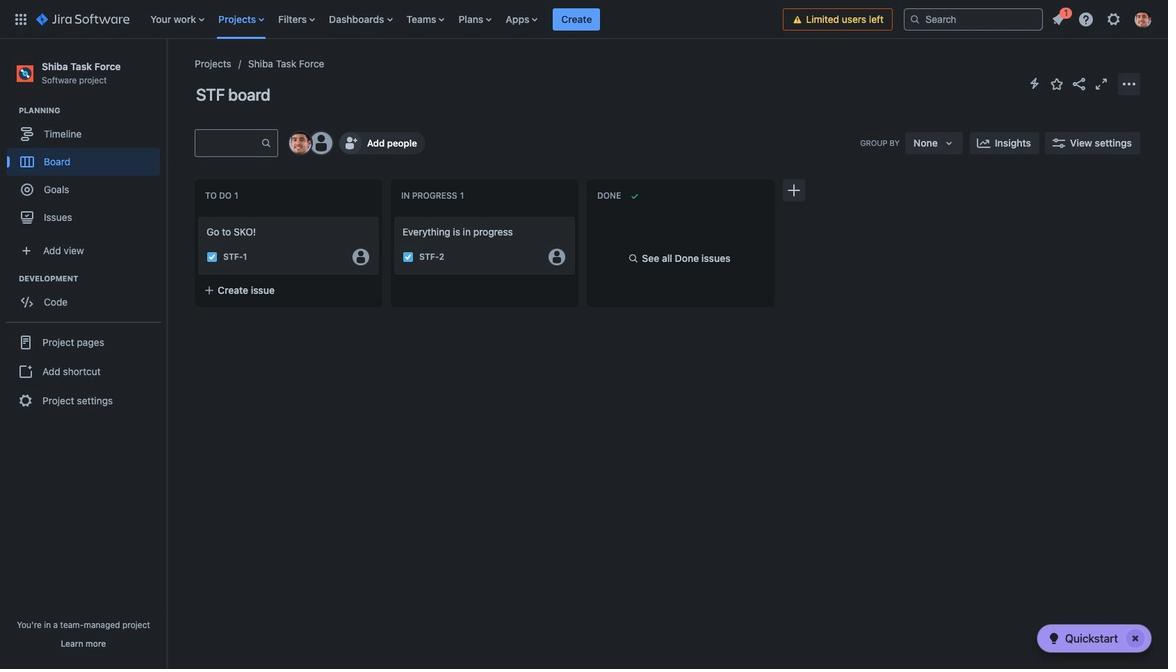 Task type: describe. For each thing, give the bounding box(es) containing it.
appswitcher icon image
[[13, 11, 29, 27]]

to do element
[[205, 191, 241, 201]]

heading for group associated with development icon
[[19, 274, 166, 285]]

automations menu button icon image
[[1027, 75, 1043, 92]]

notifications image
[[1050, 11, 1067, 27]]

0 horizontal spatial list
[[143, 0, 784, 39]]

more actions image
[[1121, 75, 1138, 92]]

group for 'planning' image
[[7, 105, 166, 236]]

add people image
[[342, 135, 359, 152]]

sidebar navigation image
[[152, 56, 182, 83]]

create column image
[[786, 182, 803, 199]]

task image
[[207, 252, 218, 263]]

search image
[[910, 14, 921, 25]]

in progress element
[[401, 191, 467, 201]]

view settings image
[[1051, 135, 1068, 152]]

settings image
[[1106, 11, 1123, 27]]

heading for group related to 'planning' image
[[19, 105, 166, 116]]

enter full screen image
[[1094, 75, 1110, 92]]

primary element
[[8, 0, 784, 39]]



Task type: vqa. For each thing, say whether or not it's contained in the screenshot.
James to the bottom
no



Task type: locate. For each thing, give the bounding box(es) containing it.
2 vertical spatial group
[[6, 322, 161, 421]]

sidebar element
[[0, 39, 167, 670]]

planning image
[[2, 102, 19, 119]]

Search field
[[904, 8, 1043, 30]]

0 vertical spatial heading
[[19, 105, 166, 116]]

dismiss quickstart image
[[1125, 628, 1147, 650]]

your profile and settings image
[[1135, 11, 1152, 27]]

1 heading from the top
[[19, 105, 166, 116]]

0 horizontal spatial list item
[[553, 0, 601, 39]]

0 vertical spatial group
[[7, 105, 166, 236]]

group for development icon
[[7, 274, 166, 321]]

goal image
[[21, 184, 33, 196]]

Search this board text field
[[195, 131, 261, 156]]

list
[[143, 0, 784, 39], [1046, 5, 1160, 32]]

2 heading from the top
[[19, 274, 166, 285]]

help image
[[1078, 11, 1095, 27]]

group
[[7, 105, 166, 236], [7, 274, 166, 321], [6, 322, 161, 421]]

task image
[[403, 252, 414, 263]]

1 vertical spatial heading
[[19, 274, 166, 285]]

star stf board image
[[1049, 75, 1066, 92]]

create issue image
[[189, 207, 205, 224]]

None search field
[[904, 8, 1043, 30]]

1 vertical spatial group
[[7, 274, 166, 321]]

1 horizontal spatial list
[[1046, 5, 1160, 32]]

list item
[[553, 0, 601, 39], [1046, 5, 1073, 30]]

development image
[[2, 271, 19, 287]]

1 horizontal spatial list item
[[1046, 5, 1073, 30]]

heading
[[19, 105, 166, 116], [19, 274, 166, 285]]

create issue image
[[385, 207, 401, 224]]

banner
[[0, 0, 1169, 39]]

jira software image
[[36, 11, 130, 27], [36, 11, 130, 27]]



